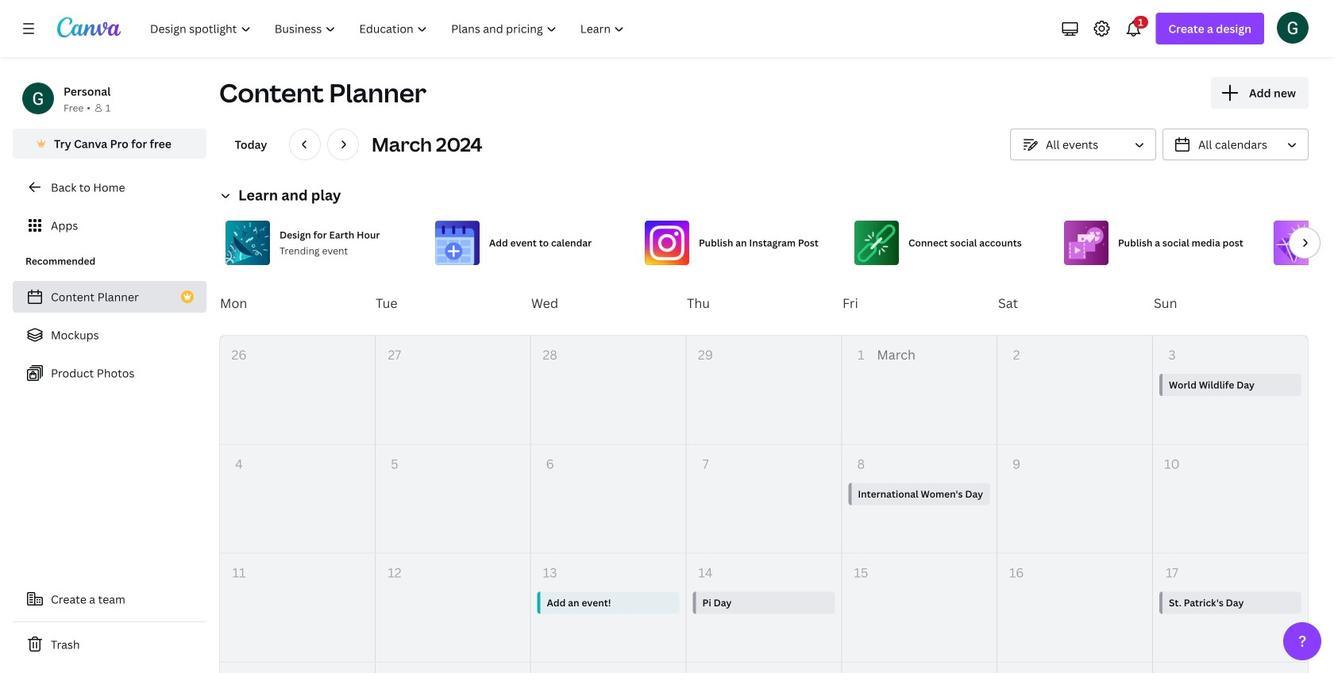 Task type: describe. For each thing, give the bounding box(es) containing it.
saturday column header
[[998, 272, 1154, 335]]

greg robinson image
[[1278, 12, 1309, 44]]

wednesday column header
[[531, 272, 686, 335]]

top level navigation element
[[140, 13, 638, 44]]

tuesday column header
[[375, 272, 531, 335]]



Task type: vqa. For each thing, say whether or not it's contained in the screenshot.
"list"
yes



Task type: locate. For each thing, give the bounding box(es) containing it.
thursday column header
[[686, 272, 842, 335]]

list
[[13, 281, 207, 389]]

sunday column header
[[1154, 272, 1309, 335]]

friday column header
[[842, 272, 998, 335]]

monday column header
[[219, 272, 375, 335]]

row
[[219, 272, 1309, 335], [220, 336, 1309, 445], [220, 445, 1309, 554], [220, 554, 1309, 663], [220, 663, 1309, 674]]



